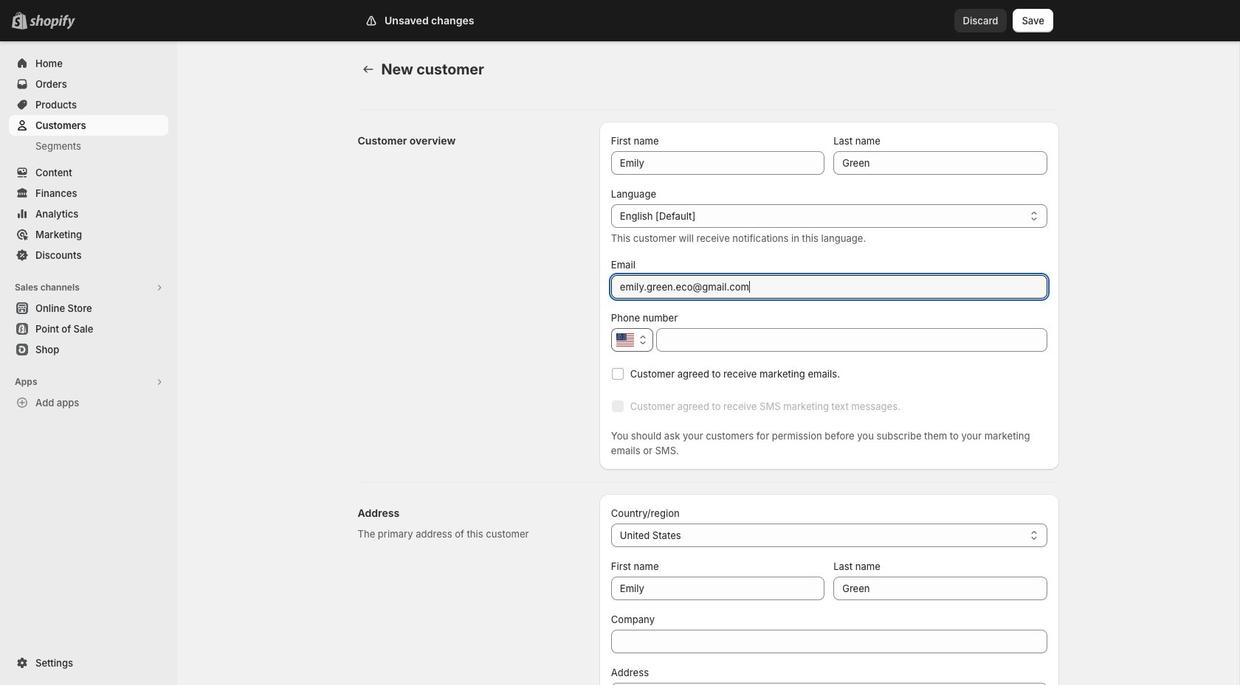 Task type: vqa. For each thing, say whether or not it's contained in the screenshot.
text field
yes



Task type: locate. For each thing, give the bounding box(es) containing it.
None email field
[[611, 275, 1047, 299]]

shopify image
[[32, 15, 78, 30]]

None text field
[[834, 151, 1047, 175], [656, 328, 1047, 352], [834, 577, 1047, 601], [611, 630, 1047, 654], [834, 151, 1047, 175], [656, 328, 1047, 352], [834, 577, 1047, 601], [611, 630, 1047, 654]]

None text field
[[611, 151, 825, 175], [635, 684, 1047, 686], [611, 151, 825, 175], [635, 684, 1047, 686]]



